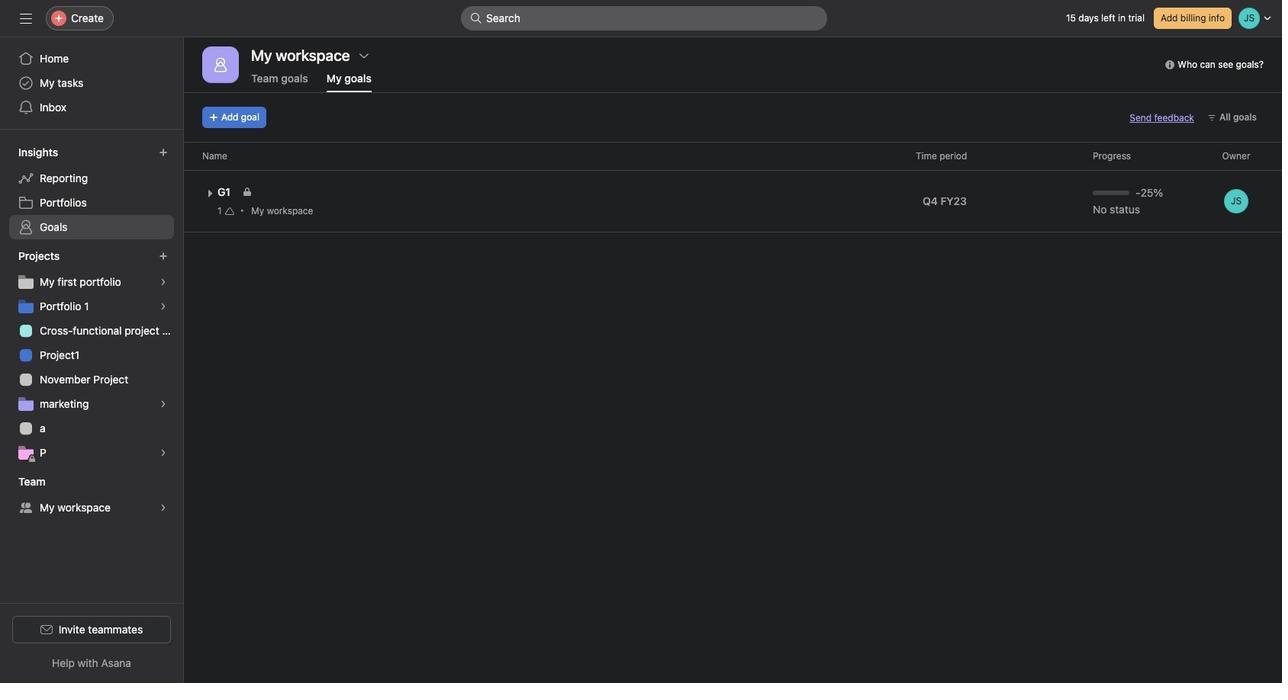 Task type: describe. For each thing, give the bounding box(es) containing it.
new project or portfolio image
[[159, 252, 168, 261]]

hide sidebar image
[[20, 12, 32, 24]]

see details, my first portfolio image
[[159, 278, 168, 287]]

see details, portfolio 1 image
[[159, 302, 168, 311]]

see details, p image
[[159, 449, 168, 458]]

projects element
[[0, 243, 183, 469]]

show options image
[[358, 50, 370, 62]]

view subgoals image
[[225, 207, 234, 216]]

see details, my workspace image
[[159, 504, 168, 513]]

toggle owner popover image
[[1224, 189, 1249, 214]]

expand subgoal list for the goal g1 image
[[204, 188, 216, 200]]



Task type: vqa. For each thing, say whether or not it's contained in the screenshot.
My tasks link
no



Task type: locate. For each thing, give the bounding box(es) containing it.
list box
[[461, 6, 827, 31]]

global element
[[0, 37, 183, 129]]

new insights image
[[159, 148, 168, 157]]

prominent image
[[470, 12, 482, 24]]

insights element
[[0, 139, 183, 243]]

see details, marketing image
[[159, 400, 168, 409]]

teams element
[[0, 469, 183, 524]]



